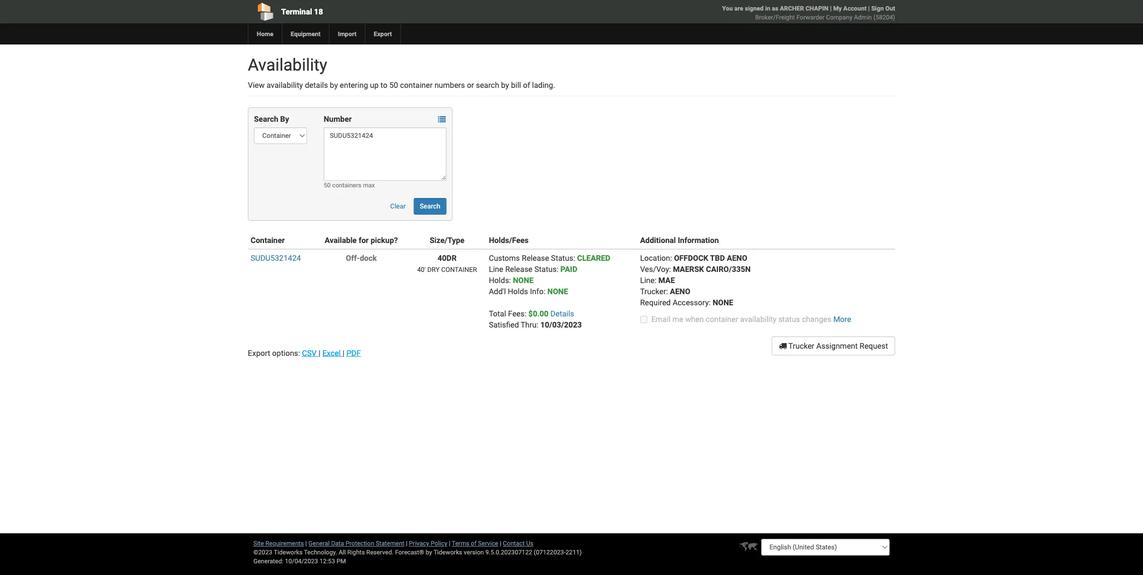 Task type: locate. For each thing, give the bounding box(es) containing it.
0 horizontal spatial aeno
[[670, 287, 691, 296]]

release right customs
[[522, 253, 550, 262]]

container right when
[[706, 314, 739, 324]]

aeno up cairo/335n
[[727, 253, 748, 262]]

generated:
[[254, 558, 284, 565]]

rights
[[348, 549, 365, 556]]

data
[[331, 540, 344, 547]]

us
[[527, 540, 534, 547]]

aeno up accessory
[[670, 287, 691, 296]]

chapin
[[806, 5, 829, 12]]

status
[[779, 314, 801, 324]]

by inside site requirements | general data protection statement | privacy policy | terms of service | contact us ©2023 tideworks technology. all rights reserved. forecast® by tideworks version 9.5.0.202307122 (07122023-2211) generated: 10/04/2023 12:53 pm
[[426, 549, 432, 556]]

0 horizontal spatial availability
[[267, 80, 303, 90]]

1 vertical spatial of
[[471, 540, 477, 547]]

details link
[[551, 309, 575, 318]]

maersk
[[673, 264, 705, 274]]

details
[[305, 80, 328, 90]]

numbers
[[435, 80, 465, 90]]

0 horizontal spatial export
[[248, 348, 270, 358]]

0 vertical spatial search
[[254, 114, 279, 123]]

view
[[248, 80, 265, 90]]

by down privacy policy link in the bottom of the page
[[426, 549, 432, 556]]

none up holds
[[513, 276, 534, 285]]

by
[[330, 80, 338, 90], [502, 80, 510, 90], [426, 549, 432, 556]]

contact
[[503, 540, 525, 547]]

for
[[359, 236, 369, 245]]

: down cairo/335n
[[709, 298, 711, 307]]

more link
[[834, 314, 852, 324]]

or
[[467, 80, 474, 90]]

sudu5321424 link
[[251, 253, 301, 262]]

sign out link
[[872, 5, 896, 12]]

:
[[574, 253, 576, 262], [671, 253, 673, 262], [557, 264, 559, 274], [709, 298, 711, 307]]

0 vertical spatial availability
[[267, 80, 303, 90]]

0 horizontal spatial 50
[[324, 182, 331, 189]]

50
[[390, 80, 398, 90], [324, 182, 331, 189]]

0 vertical spatial aeno
[[727, 253, 748, 262]]

1 vertical spatial aeno
[[670, 287, 691, 296]]

available for pickup?
[[325, 236, 398, 245]]

cleared
[[578, 253, 611, 262]]

you are signed in as archer chapin | my account | sign out broker/freight forwarder company admin (58204)
[[723, 5, 896, 21]]

my account link
[[834, 5, 867, 12]]

none right accessory
[[713, 298, 734, 307]]

import
[[338, 30, 357, 38]]

availability down availability
[[267, 80, 303, 90]]

1 vertical spatial none
[[548, 287, 569, 296]]

1 horizontal spatial container
[[706, 314, 739, 324]]

status up paid
[[551, 253, 574, 262]]

50 right to
[[390, 80, 398, 90]]

: up paid
[[574, 253, 576, 262]]

search inside the search button
[[420, 202, 441, 210]]

thru:
[[521, 320, 539, 329]]

1 horizontal spatial none
[[548, 287, 569, 296]]

technology.
[[304, 549, 337, 556]]

1 vertical spatial 50
[[324, 182, 331, 189]]

0 vertical spatial 50
[[390, 80, 398, 90]]

export left options:
[[248, 348, 270, 358]]

dry
[[428, 266, 440, 273]]

1 vertical spatial export
[[248, 348, 270, 358]]

1 horizontal spatial by
[[426, 549, 432, 556]]

of up 'version'
[[471, 540, 477, 547]]

container right to
[[400, 80, 433, 90]]

export down terminal 18 link
[[374, 30, 392, 38]]

0 vertical spatial none
[[513, 276, 534, 285]]

none right 'info:'
[[548, 287, 569, 296]]

by right details
[[330, 80, 338, 90]]

1 vertical spatial release
[[506, 264, 533, 274]]

up
[[370, 80, 379, 90]]

1 vertical spatial search
[[420, 202, 441, 210]]

9.5.0.202307122
[[486, 549, 533, 556]]

release down customs
[[506, 264, 533, 274]]

by left bill
[[502, 80, 510, 90]]

account
[[844, 5, 867, 12]]

of inside site requirements | general data protection statement | privacy policy | terms of service | contact us ©2023 tideworks technology. all rights reserved. forecast® by tideworks version 9.5.0.202307122 (07122023-2211) generated: 10/04/2023 12:53 pm
[[471, 540, 477, 547]]

info:
[[530, 287, 546, 296]]

statement
[[376, 540, 405, 547]]

1 horizontal spatial 50
[[390, 80, 398, 90]]

search left the by
[[254, 114, 279, 123]]

search by
[[254, 114, 289, 123]]

max
[[363, 182, 375, 189]]

0 horizontal spatial by
[[330, 80, 338, 90]]

0 vertical spatial export
[[374, 30, 392, 38]]

1 horizontal spatial availability
[[741, 314, 777, 324]]

cairo/335n
[[707, 264, 751, 274]]

sudu5321424
[[251, 253, 301, 262]]

2 horizontal spatial none
[[713, 298, 734, 307]]

options:
[[272, 348, 300, 358]]

of
[[523, 80, 531, 90], [471, 540, 477, 547]]

: up ves/voy:
[[671, 253, 673, 262]]

status left paid
[[535, 264, 557, 274]]

email
[[652, 314, 671, 324]]

pickup?
[[371, 236, 398, 245]]

none for holds:
[[548, 287, 569, 296]]

customs release status : cleared line release status : paid holds: none add'l holds info: none
[[489, 253, 611, 296]]

clear
[[391, 202, 406, 210]]

company
[[827, 14, 853, 21]]

site requirements link
[[254, 540, 304, 547]]

csv
[[302, 348, 317, 358]]

off-dock
[[346, 253, 377, 262]]

service
[[478, 540, 499, 547]]

out
[[886, 5, 896, 12]]

more
[[834, 314, 852, 324]]

1 horizontal spatial export
[[374, 30, 392, 38]]

search right clear button
[[420, 202, 441, 210]]

release
[[522, 253, 550, 262], [506, 264, 533, 274]]

holds/fees
[[489, 236, 529, 245]]

| left 'pdf'
[[343, 348, 345, 358]]

0 horizontal spatial of
[[471, 540, 477, 547]]

2 vertical spatial none
[[713, 298, 734, 307]]

export link
[[365, 23, 401, 44]]

archer
[[781, 5, 805, 12]]

none
[[513, 276, 534, 285], [548, 287, 569, 296], [713, 298, 734, 307]]

none inside location : offdock tbd aeno ves/voy: maersk cairo/335n line: mae trucker: aeno required accessory : none
[[713, 298, 734, 307]]

ves/voy:
[[641, 264, 671, 274]]

off-
[[346, 253, 360, 262]]

10/04/2023
[[285, 558, 318, 565]]

as
[[772, 5, 779, 12]]

0 horizontal spatial search
[[254, 114, 279, 123]]

equipment link
[[282, 23, 329, 44]]

contact us link
[[503, 540, 534, 547]]

trucker assignment request
[[787, 341, 889, 350]]

search
[[476, 80, 500, 90]]

terminal 18
[[281, 7, 323, 16]]

export
[[374, 30, 392, 38], [248, 348, 270, 358]]

1 vertical spatial container
[[706, 314, 739, 324]]

1 horizontal spatial aeno
[[727, 253, 748, 262]]

search
[[254, 114, 279, 123], [420, 202, 441, 210]]

50 left containers
[[324, 182, 331, 189]]

0 vertical spatial container
[[400, 80, 433, 90]]

0 vertical spatial of
[[523, 80, 531, 90]]

pdf link
[[347, 348, 361, 358]]

status
[[551, 253, 574, 262], [535, 264, 557, 274]]

1 horizontal spatial of
[[523, 80, 531, 90]]

when
[[686, 314, 704, 324]]

availability left status
[[741, 314, 777, 324]]

0 horizontal spatial container
[[400, 80, 433, 90]]

fees:
[[508, 309, 527, 318]]

of right bill
[[523, 80, 531, 90]]

export inside "link"
[[374, 30, 392, 38]]

| left general
[[306, 540, 307, 547]]

terms of service link
[[452, 540, 499, 547]]

None checkbox
[[641, 316, 648, 323]]

1 horizontal spatial search
[[420, 202, 441, 210]]

site
[[254, 540, 264, 547]]

forwarder
[[797, 14, 825, 21]]

©2023 tideworks
[[254, 549, 303, 556]]

location
[[641, 253, 671, 262]]

(07122023-
[[534, 549, 566, 556]]



Task type: vqa. For each thing, say whether or not it's contained in the screenshot.
left the
no



Task type: describe. For each thing, give the bounding box(es) containing it.
privacy policy link
[[409, 540, 448, 547]]

required
[[641, 298, 671, 307]]

forecast®
[[395, 549, 424, 556]]

in
[[766, 5, 771, 12]]

trucker:
[[641, 287, 668, 296]]

truck image
[[780, 342, 787, 350]]

Number text field
[[324, 127, 447, 181]]

0 vertical spatial release
[[522, 253, 550, 262]]

you
[[723, 5, 733, 12]]

total fees: $0.00 details satisfied thru: 10/03/2023
[[489, 309, 582, 329]]

mae
[[659, 276, 675, 285]]

paid
[[561, 264, 578, 274]]

additional information
[[641, 236, 719, 245]]

export for export options: csv | excel | pdf
[[248, 348, 270, 358]]

general
[[309, 540, 330, 547]]

| up tideworks
[[449, 540, 451, 547]]

general data protection statement link
[[309, 540, 405, 547]]

available
[[325, 236, 357, 245]]

satisfied
[[489, 320, 519, 329]]

accessory
[[673, 298, 709, 307]]

changes
[[803, 314, 832, 324]]

csv link
[[302, 348, 319, 358]]

10/03/2023
[[541, 320, 582, 329]]

| up 'forecast®'
[[406, 540, 408, 547]]

50 containers max
[[324, 182, 375, 189]]

information
[[678, 236, 719, 245]]

$0.00
[[529, 309, 549, 318]]

by
[[280, 114, 289, 123]]

search for search
[[420, 202, 441, 210]]

import link
[[329, 23, 365, 44]]

dock
[[360, 253, 377, 262]]

terminal 18 link
[[248, 0, 508, 23]]

container
[[442, 266, 477, 273]]

holds:
[[489, 276, 511, 285]]

0 vertical spatial status
[[551, 253, 574, 262]]

offdock
[[675, 253, 709, 262]]

details
[[551, 309, 575, 318]]

reserved.
[[367, 549, 394, 556]]

policy
[[431, 540, 448, 547]]

1 vertical spatial availability
[[741, 314, 777, 324]]

trucker assignment request button
[[772, 336, 896, 355]]

| left sign
[[869, 5, 870, 12]]

search button
[[414, 198, 447, 215]]

12:53
[[320, 558, 335, 565]]

view availability details by entering up to 50 container numbers or search by bill of lading.
[[248, 80, 556, 90]]

| right csv
[[319, 348, 321, 358]]

entering
[[340, 80, 368, 90]]

show list image
[[438, 115, 446, 123]]

version
[[464, 549, 484, 556]]

search for search by
[[254, 114, 279, 123]]

all
[[339, 549, 346, 556]]

| left my
[[831, 5, 832, 12]]

terms
[[452, 540, 470, 547]]

export options: csv | excel | pdf
[[248, 348, 361, 358]]

assignment
[[817, 341, 858, 350]]

home link
[[248, 23, 282, 44]]

location : offdock tbd aeno ves/voy: maersk cairo/335n line: mae trucker: aeno required accessory : none
[[641, 253, 751, 307]]

1 vertical spatial status
[[535, 264, 557, 274]]

40'
[[417, 266, 426, 273]]

0 horizontal spatial none
[[513, 276, 534, 285]]

trucker
[[789, 341, 815, 350]]

terminal
[[281, 7, 312, 16]]

2211)
[[566, 549, 582, 556]]

request
[[860, 341, 889, 350]]

| up "9.5.0.202307122"
[[500, 540, 502, 547]]

are
[[735, 5, 744, 12]]

broker/freight
[[756, 14, 796, 21]]

number
[[324, 114, 352, 123]]

excel link
[[323, 348, 343, 358]]

customs
[[489, 253, 520, 262]]

2 horizontal spatial by
[[502, 80, 510, 90]]

line
[[489, 264, 504, 274]]

tbd
[[711, 253, 725, 262]]

pdf
[[347, 348, 361, 358]]

requirements
[[266, 540, 304, 547]]

export for export
[[374, 30, 392, 38]]

size/type
[[430, 236, 465, 245]]

lading.
[[532, 80, 556, 90]]

privacy
[[409, 540, 429, 547]]

signed
[[745, 5, 764, 12]]

: left paid
[[557, 264, 559, 274]]

home
[[257, 30, 274, 38]]

sign
[[872, 5, 884, 12]]

total
[[489, 309, 507, 318]]

none for line:
[[713, 298, 734, 307]]



